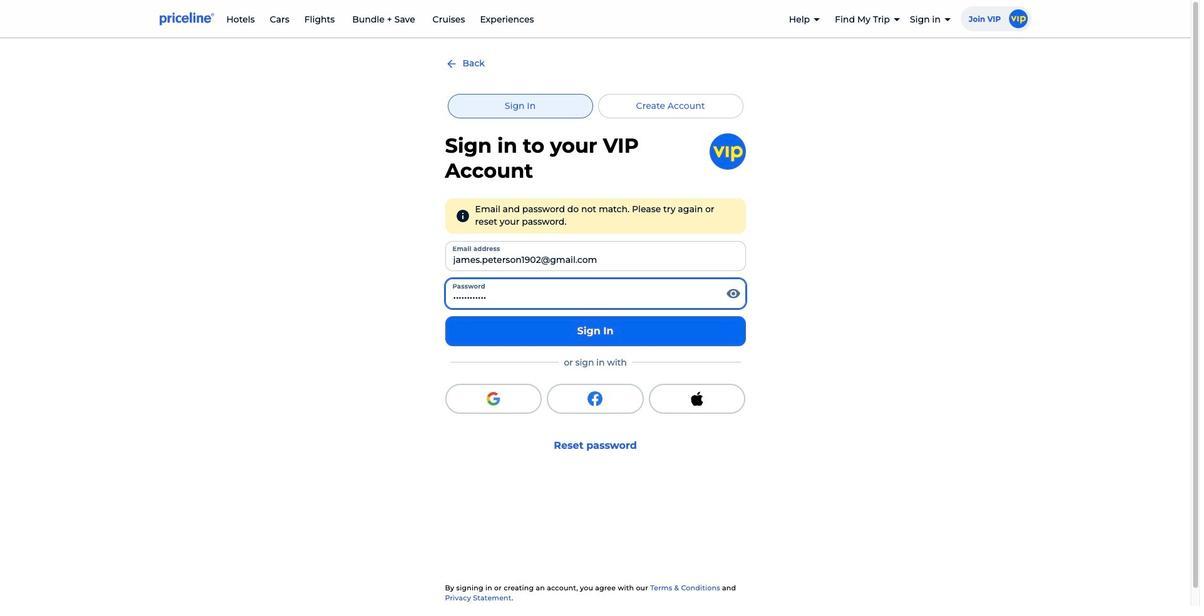 Task type: locate. For each thing, give the bounding box(es) containing it.
sign in with google image
[[486, 391, 501, 406]]

tab list
[[445, 94, 746, 119]]

sign in with apple image
[[690, 391, 705, 406]]

sign in with facebook image
[[588, 391, 603, 406]]

Email address text field
[[445, 241, 746, 271]]



Task type: describe. For each thing, give the bounding box(es) containing it.
priceline.com home image
[[159, 12, 214, 26]]

vip badge icon image
[[1009, 9, 1027, 28]]

Password password field
[[445, 278, 746, 309]]

vip logo image
[[709, 134, 746, 170]]



Task type: vqa. For each thing, say whether or not it's contained in the screenshot.
Sign in with Google image
yes



